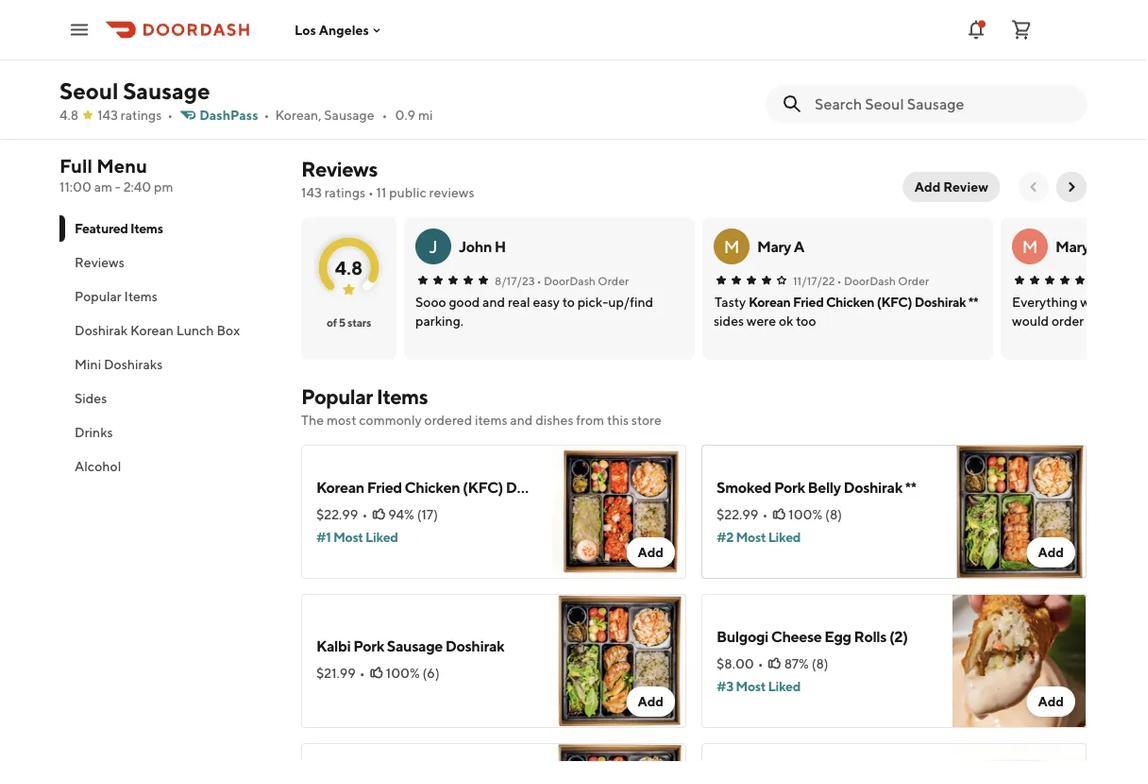 Task type: describe. For each thing, give the bounding box(es) containing it.
$22.99 • for smoked
[[717, 507, 768, 522]]

the
[[301, 412, 324, 428]]

of
[[327, 315, 337, 329]]

previous image
[[1027, 179, 1042, 195]]

cheese for bulgogi cheese egg rolls (2)
[[772, 628, 822, 646]]

bulgogi cheese egg rolls (2)
[[717, 628, 908, 646]]

popular items the most commonly ordered items and dishes from this store
[[301, 384, 662, 428]]

bulgogi cheese egg rolls (2) image
[[953, 594, 1087, 728]]

mini sweet & spicy chicken doshirak image
[[953, 743, 1087, 762]]

11/17/22
[[793, 274, 836, 287]]

94% (17)
[[388, 507, 438, 522]]

$8.00 •
[[717, 656, 764, 672]]

items for featured items
[[130, 221, 163, 236]]

mary for mary a
[[758, 238, 791, 256]]

rice
[[1067, 62, 1096, 80]]

items for popular items
[[124, 289, 158, 304]]

commonly
[[359, 412, 422, 428]]

kimchi fried rice balls $8.00
[[980, 62, 1096, 123]]

reviews for reviews
[[75, 255, 125, 270]]

8/17/23
[[495, 274, 535, 287]]

• right 8/17/23
[[537, 274, 542, 287]]

• right 11/17/22
[[837, 274, 842, 287]]

1 vertical spatial chicken
[[405, 478, 460, 496]]

featured items
[[75, 221, 163, 236]]

pork for smoked
[[774, 478, 805, 496]]

1 vertical spatial korean
[[130, 323, 174, 338]]

egg for bulgogi cheese egg rolls (2) $8.00
[[938, 62, 965, 80]]

korean fried chicken (kfc) doshirak ** image
[[553, 445, 687, 579]]

0 vertical spatial korean fried chicken (kfc) doshirak **
[[749, 294, 979, 310]]

most for smoked
[[736, 529, 766, 545]]

seoul
[[60, 77, 118, 104]]

smoked pork belly doshirak ** image
[[953, 445, 1087, 579]]

1 horizontal spatial **
[[906, 478, 917, 496]]

sausage for korean,
[[324, 107, 375, 123]]

(2) for bulgogi cheese egg rolls (2) $8.00
[[866, 83, 884, 101]]

popular for popular items the most commonly ordered items and dishes from this store
[[301, 384, 373, 409]]

liked for fried
[[366, 529, 398, 545]]

rolls for bulgogi cheese egg rolls (2) $8.00
[[830, 83, 863, 101]]

• up #3 most liked
[[758, 656, 764, 672]]

john h
[[459, 238, 506, 256]]

Item Search search field
[[815, 94, 1072, 114]]

0 horizontal spatial $8.00
[[717, 656, 755, 672]]

• up #1 most liked
[[362, 507, 368, 522]]

kalbi
[[316, 637, 351, 655]]

mary for mary g
[[1056, 238, 1090, 256]]

open menu image
[[68, 18, 91, 41]]

john
[[459, 238, 492, 256]]

mi
[[418, 107, 433, 123]]

dishes
[[536, 412, 574, 428]]

order for m
[[899, 274, 930, 287]]

$21.99
[[316, 665, 356, 681]]

1 vertical spatial 4.8
[[335, 256, 363, 279]]

• doordash order for m
[[837, 274, 930, 287]]

reviews for reviews 143 ratings • 11 public reviews
[[301, 157, 378, 181]]

seoul sausage
[[60, 77, 210, 104]]

featured
[[75, 221, 128, 236]]

$22.99 for smoked pork belly doshirak **
[[717, 507, 759, 522]]

reviews button
[[60, 246, 279, 280]]

m for mary a
[[724, 236, 740, 256]]

reviews
[[429, 185, 475, 200]]

0.9
[[395, 107, 416, 123]]

1 vertical spatial korean fried chicken (kfc) doshirak **
[[316, 478, 579, 496]]

• inside reviews 143 ratings • 11 public reviews
[[368, 185, 374, 200]]

public
[[389, 185, 427, 200]]

reviews 143 ratings • 11 public reviews
[[301, 157, 475, 200]]

smoked pork belly doshirak **
[[717, 478, 917, 496]]

(8) for belly
[[826, 507, 843, 522]]

#3 most liked
[[717, 679, 801, 694]]

fried inside button
[[793, 294, 824, 310]]

angeles
[[319, 22, 369, 38]]

kimchi
[[980, 62, 1026, 80]]

korean fried chicken (kfc) doshirak ** button
[[749, 293, 979, 312]]

2 horizontal spatial korean
[[749, 294, 791, 310]]

most
[[327, 412, 357, 428]]

(2) for bulgogi cheese egg rolls (2)
[[890, 628, 908, 646]]

$21.99 •
[[316, 665, 365, 681]]

• right $21.99
[[360, 665, 365, 681]]

los
[[295, 22, 316, 38]]

drinks button
[[60, 416, 279, 450]]

#2
[[717, 529, 734, 545]]

dashpass •
[[199, 107, 270, 123]]

-
[[115, 179, 121, 195]]

0 vertical spatial 143
[[97, 107, 118, 123]]

add review
[[915, 179, 989, 195]]

reviews link
[[301, 157, 378, 181]]

bulgogi for bulgogi cheese egg rolls (2) $8.00
[[830, 62, 882, 80]]

(6)
[[423, 665, 440, 681]]

review
[[944, 179, 989, 195]]

0 items, open order cart image
[[1011, 18, 1033, 41]]

87% (8)
[[785, 656, 829, 672]]

am
[[94, 179, 112, 195]]

#1 most liked
[[316, 529, 398, 545]]

stars
[[348, 315, 371, 329]]

popular for popular items
[[75, 289, 122, 304]]

143 inside reviews 143 ratings • 11 public reviews
[[301, 185, 322, 200]]

order for j
[[598, 274, 629, 287]]

add review button
[[904, 172, 1000, 202]]

100% for sausage
[[386, 665, 420, 681]]

(kfc) inside button
[[877, 294, 913, 310]]

mary a
[[758, 238, 805, 256]]

fried inside kimchi fried rice balls $8.00
[[1029, 62, 1064, 80]]

add button for doshirak
[[627, 537, 675, 568]]

of 5 stars
[[327, 315, 371, 329]]

mini doshiraks
[[75, 357, 163, 372]]

next image
[[1065, 179, 1080, 195]]

box
[[217, 323, 240, 338]]

items
[[475, 412, 508, 428]]

add for korean fried chicken (kfc) doshirak **
[[638, 545, 664, 560]]

1 $13.99 from the left
[[233, 107, 273, 123]]

87%
[[785, 656, 809, 672]]

los angeles button
[[295, 22, 384, 38]]

doshiraks
[[104, 357, 163, 372]]

#3
[[717, 679, 734, 694]]

0 vertical spatial ratings
[[121, 107, 162, 123]]

h
[[495, 238, 506, 256]]

popular items button
[[60, 280, 279, 314]]

pm
[[154, 179, 173, 195]]

#1
[[316, 529, 331, 545]]

sides
[[75, 391, 107, 406]]

items for popular items the most commonly ordered items and dishes from this store
[[377, 384, 428, 409]]

this
[[607, 412, 629, 428]]

2:40
[[123, 179, 151, 195]]

$22.99 • for korean
[[316, 507, 368, 522]]

$22.99 for korean fried chicken (kfc) doshirak **
[[316, 507, 358, 522]]



Task type: locate. For each thing, give the bounding box(es) containing it.
2 order from the left
[[899, 274, 930, 287]]

$22.99 up #1 at the bottom
[[316, 507, 358, 522]]

1 horizontal spatial m
[[1023, 236, 1038, 256]]

1 horizontal spatial doordash
[[844, 274, 896, 287]]

liked for cheese
[[768, 679, 801, 694]]

• doordash order right 8/17/23
[[537, 274, 629, 287]]

ratings down reviews link
[[325, 185, 366, 200]]

sausage right korean,
[[324, 107, 375, 123]]

and
[[510, 412, 533, 428]]

korean down popular items button at the left of page
[[130, 323, 174, 338]]

$8.00 inside kimchi fried rice balls $8.00
[[980, 107, 1017, 123]]

reviews down featured
[[75, 255, 125, 270]]

1 horizontal spatial korean
[[316, 478, 364, 496]]

1 • doordash order from the left
[[537, 274, 629, 287]]

doordash right 8/17/23
[[544, 274, 596, 287]]

2 horizontal spatial fried
[[1029, 62, 1064, 80]]

0 horizontal spatial ratings
[[121, 107, 162, 123]]

0 horizontal spatial fried
[[367, 478, 402, 496]]

korean fried chicken (kfc) doshirak ** down 11/17/22
[[749, 294, 979, 310]]

sausage for seoul
[[123, 77, 210, 104]]

most for bulgogi
[[736, 679, 766, 694]]

5
[[339, 315, 346, 329]]

menu
[[97, 155, 147, 177]]

1 horizontal spatial egg
[[938, 62, 965, 80]]

1 horizontal spatial fried
[[793, 294, 824, 310]]

korean fried chicken (kfc) doshirak ** up (17)
[[316, 478, 579, 496]]

1 horizontal spatial 4.8
[[335, 256, 363, 279]]

sausage up 100% (6)
[[387, 637, 443, 655]]

g
[[1093, 238, 1104, 256]]

ordered
[[425, 412, 473, 428]]

100% down kalbi pork sausage doshirak
[[386, 665, 420, 681]]

egg
[[938, 62, 965, 80], [825, 628, 852, 646]]

bulgogi cheese egg rolls (2) $8.00
[[830, 62, 965, 123]]

**
[[969, 294, 979, 310], [568, 478, 579, 496], [906, 478, 917, 496]]

doordash up 'korean fried chicken (kfc) doshirak **' button
[[844, 274, 896, 287]]

items up 'reviews' 'button'
[[130, 221, 163, 236]]

m for mary g
[[1023, 236, 1038, 256]]

1 mary from the left
[[758, 238, 791, 256]]

0 horizontal spatial 143
[[97, 107, 118, 123]]

• up #2 most liked at the right of the page
[[763, 507, 768, 522]]

$8.00
[[830, 107, 868, 123], [980, 107, 1017, 123], [717, 656, 755, 672]]

full
[[60, 155, 93, 177]]

1 vertical spatial pork
[[353, 637, 384, 655]]

add button
[[315, 11, 364, 42], [627, 537, 675, 568], [1027, 537, 1076, 568], [627, 687, 675, 717], [1027, 687, 1076, 717]]

0 vertical spatial sausage
[[123, 77, 210, 104]]

pork right kalbi
[[353, 637, 384, 655]]

most
[[333, 529, 363, 545], [736, 529, 766, 545], [736, 679, 766, 694]]

liked down 100% (8)
[[769, 529, 801, 545]]

korean fried chicken (kfc) doshirak **
[[749, 294, 979, 310], [316, 478, 579, 496]]

0 horizontal spatial 100%
[[386, 665, 420, 681]]

0 horizontal spatial reviews
[[75, 255, 125, 270]]

bulgogi for bulgogi cheese egg rolls (2)
[[717, 628, 769, 646]]

sausage
[[123, 77, 210, 104], [324, 107, 375, 123], [387, 637, 443, 655]]

popular up most
[[301, 384, 373, 409]]

• down "seoul sausage"
[[167, 107, 173, 123]]

drinks
[[75, 425, 113, 440]]

0 vertical spatial korean
[[749, 294, 791, 310]]

0 horizontal spatial m
[[724, 236, 740, 256]]

0 horizontal spatial $13.99
[[233, 107, 273, 123]]

0 horizontal spatial sausage
[[123, 77, 210, 104]]

ratings inside reviews 143 ratings • 11 public reviews
[[325, 185, 366, 200]]

liked down 87%
[[768, 679, 801, 694]]

popular inside popular items the most commonly ordered items and dishes from this store
[[301, 384, 373, 409]]

sausage up 143 ratings • at the left of the page
[[123, 77, 210, 104]]

100% for belly
[[789, 507, 823, 522]]

kalbi pork sausage doshirak
[[316, 637, 505, 655]]

$13.99 left korean,
[[233, 107, 273, 123]]

0 horizontal spatial • doordash order
[[537, 274, 629, 287]]

cheese up item search search field
[[885, 62, 936, 80]]

0 vertical spatial 100%
[[789, 507, 823, 522]]

** inside button
[[969, 294, 979, 310]]

1 horizontal spatial ratings
[[325, 185, 366, 200]]

0 vertical spatial (kfc)
[[877, 294, 913, 310]]

0 horizontal spatial doordash
[[544, 274, 596, 287]]

0 horizontal spatial (2)
[[866, 83, 884, 101]]

mary left g
[[1056, 238, 1090, 256]]

2 vertical spatial sausage
[[387, 637, 443, 655]]

0 horizontal spatial **
[[568, 478, 579, 496]]

fried up 94%
[[367, 478, 402, 496]]

1 horizontal spatial popular
[[301, 384, 373, 409]]

bulgogi up item search search field
[[830, 62, 882, 80]]

pork
[[774, 478, 805, 496], [353, 637, 384, 655]]

egg up 87% (8)
[[825, 628, 852, 646]]

mini
[[75, 357, 101, 372]]

0 vertical spatial chicken
[[826, 294, 875, 310]]

0 horizontal spatial $22.99 •
[[316, 507, 368, 522]]

doshirak korean lunch box button
[[60, 314, 279, 348]]

1 vertical spatial fried
[[793, 294, 824, 310]]

94%
[[388, 507, 415, 522]]

reviews up 11
[[301, 157, 378, 181]]

0 vertical spatial bulgogi
[[830, 62, 882, 80]]

popular inside button
[[75, 289, 122, 304]]

2 m from the left
[[1023, 236, 1038, 256]]

2 doordash from the left
[[844, 274, 896, 287]]

1 vertical spatial bulgogi
[[717, 628, 769, 646]]

• left 0.9
[[382, 107, 388, 123]]

0 vertical spatial items
[[130, 221, 163, 236]]

mary left a
[[758, 238, 791, 256]]

add for kalbi pork sausage doshirak
[[638, 694, 664, 709]]

liked down 94%
[[366, 529, 398, 545]]

alcohol
[[75, 459, 121, 474]]

mary
[[758, 238, 791, 256], [1056, 238, 1090, 256]]

1 vertical spatial sausage
[[324, 107, 375, 123]]

liked
[[366, 529, 398, 545], [769, 529, 801, 545], [768, 679, 801, 694]]

2 horizontal spatial **
[[969, 294, 979, 310]]

add button for (2)
[[1027, 687, 1076, 717]]

0 vertical spatial egg
[[938, 62, 965, 80]]

(8) down belly
[[826, 507, 843, 522]]

egg up item search search field
[[938, 62, 965, 80]]

(8) right 87%
[[812, 656, 829, 672]]

m left mary a
[[724, 236, 740, 256]]

1 horizontal spatial (2)
[[890, 628, 908, 646]]

2 vertical spatial items
[[377, 384, 428, 409]]

0 vertical spatial 4.8
[[60, 107, 79, 123]]

(17)
[[417, 507, 438, 522]]

1 vertical spatial (2)
[[890, 628, 908, 646]]

a
[[794, 238, 805, 256]]

2 • doordash order from the left
[[837, 274, 930, 287]]

mini doshiraks button
[[60, 348, 279, 382]]

$13.99 up reviews 143 ratings • 11 public reviews
[[383, 107, 422, 123]]

0 horizontal spatial (kfc)
[[463, 478, 503, 496]]

ratings
[[121, 107, 162, 123], [325, 185, 366, 200]]

$13.99 button
[[379, 0, 528, 136]]

chicken inside 'korean fried chicken (kfc) doshirak **' button
[[826, 294, 875, 310]]

doordash
[[544, 274, 596, 287], [844, 274, 896, 287]]

1 horizontal spatial $22.99 •
[[717, 507, 768, 522]]

1 vertical spatial 143
[[301, 185, 322, 200]]

rolls
[[830, 83, 863, 101], [854, 628, 887, 646]]

0 horizontal spatial pork
[[353, 637, 384, 655]]

add for bulgogi cheese egg rolls (2)
[[1039, 694, 1065, 709]]

items inside popular items the most commonly ordered items and dishes from this store
[[377, 384, 428, 409]]

los angeles
[[295, 22, 369, 38]]

1 $22.99 from the left
[[316, 507, 358, 522]]

2 vertical spatial fried
[[367, 478, 402, 496]]

0 vertical spatial pork
[[774, 478, 805, 496]]

1 vertical spatial cheese
[[772, 628, 822, 646]]

• left 11
[[368, 185, 374, 200]]

notification bell image
[[965, 18, 988, 41]]

11:00
[[60, 179, 92, 195]]

• doordash order
[[537, 274, 629, 287], [837, 274, 930, 287]]

1 horizontal spatial $13.99
[[383, 107, 422, 123]]

0 horizontal spatial $22.99
[[316, 507, 358, 522]]

store
[[632, 412, 662, 428]]

korean up #1 at the bottom
[[316, 478, 364, 496]]

2 horizontal spatial $8.00
[[980, 107, 1017, 123]]

balls
[[980, 83, 1011, 101]]

1 horizontal spatial order
[[899, 274, 930, 287]]

$22.99
[[316, 507, 358, 522], [717, 507, 759, 522]]

100% down smoked pork belly doshirak **
[[789, 507, 823, 522]]

100% (8)
[[789, 507, 843, 522]]

items inside button
[[124, 289, 158, 304]]

fried down 11/17/22
[[793, 294, 824, 310]]

1 vertical spatial popular
[[301, 384, 373, 409]]

$22.99 • down smoked
[[717, 507, 768, 522]]

1 doordash from the left
[[544, 274, 596, 287]]

fried left rice
[[1029, 62, 1064, 80]]

chicken up (17)
[[405, 478, 460, 496]]

(8) for egg
[[812, 656, 829, 672]]

popular down featured
[[75, 289, 122, 304]]

alcohol button
[[60, 450, 279, 484]]

1 vertical spatial rolls
[[854, 628, 887, 646]]

mary g
[[1056, 238, 1104, 256]]

doordash for j
[[544, 274, 596, 287]]

korean, sausage • 0.9 mi
[[275, 107, 433, 123]]

m
[[724, 236, 740, 256], [1023, 236, 1038, 256]]

1 vertical spatial egg
[[825, 628, 852, 646]]

reviews
[[301, 157, 378, 181], [75, 255, 125, 270]]

fried
[[1029, 62, 1064, 80], [793, 294, 824, 310], [367, 478, 402, 496]]

cheese up 87%
[[772, 628, 822, 646]]

1 vertical spatial items
[[124, 289, 158, 304]]

egg for bulgogi cheese egg rolls (2)
[[825, 628, 852, 646]]

1 horizontal spatial korean fried chicken (kfc) doshirak **
[[749, 294, 979, 310]]

1 horizontal spatial sausage
[[324, 107, 375, 123]]

1 horizontal spatial 143
[[301, 185, 322, 200]]

0 horizontal spatial order
[[598, 274, 629, 287]]

2 $22.99 • from the left
[[717, 507, 768, 522]]

doshirak korean lunch box
[[75, 323, 240, 338]]

1 m from the left
[[724, 236, 740, 256]]

items
[[130, 221, 163, 236], [124, 289, 158, 304], [377, 384, 428, 409]]

2 horizontal spatial sausage
[[387, 637, 443, 655]]

143 down seoul on the left top
[[97, 107, 118, 123]]

belly
[[808, 478, 841, 496]]

dashpass
[[199, 107, 258, 123]]

items up commonly
[[377, 384, 428, 409]]

popular
[[75, 289, 122, 304], [301, 384, 373, 409]]

sides button
[[60, 382, 279, 416]]

korean,
[[275, 107, 322, 123]]

1 $22.99 • from the left
[[316, 507, 368, 522]]

1 horizontal spatial (kfc)
[[877, 294, 913, 310]]

$22.99 up #2
[[717, 507, 759, 522]]

most down $8.00 •
[[736, 679, 766, 694]]

most for korean
[[333, 529, 363, 545]]

0 horizontal spatial mary
[[758, 238, 791, 256]]

reviews inside 'button'
[[75, 255, 125, 270]]

2 vertical spatial korean
[[316, 478, 364, 496]]

(8)
[[826, 507, 843, 522], [812, 656, 829, 672]]

1 horizontal spatial pork
[[774, 478, 805, 496]]

egg inside bulgogi cheese egg rolls (2) $8.00
[[938, 62, 965, 80]]

add button for **
[[1027, 537, 1076, 568]]

4.8 down seoul on the left top
[[60, 107, 79, 123]]

cheese for bulgogi cheese egg rolls (2) $8.00
[[885, 62, 936, 80]]

1 vertical spatial ratings
[[325, 185, 366, 200]]

1 horizontal spatial reviews
[[301, 157, 378, 181]]

• left korean,
[[264, 107, 270, 123]]

j
[[429, 236, 438, 256]]

143
[[97, 107, 118, 123], [301, 185, 322, 200]]

kalbi pork sausage doshirak image
[[553, 594, 687, 728]]

lunch
[[176, 323, 214, 338]]

1 vertical spatial reviews
[[75, 255, 125, 270]]

0 vertical spatial popular
[[75, 289, 122, 304]]

11
[[377, 185, 387, 200]]

$22.99 • up #1 most liked
[[316, 507, 368, 522]]

0 horizontal spatial 4.8
[[60, 107, 79, 123]]

1 vertical spatial (8)
[[812, 656, 829, 672]]

0 vertical spatial rolls
[[830, 83, 863, 101]]

0 horizontal spatial popular
[[75, 289, 122, 304]]

100% (6)
[[386, 665, 440, 681]]

m left mary g
[[1023, 236, 1038, 256]]

items up doshirak korean lunch box
[[124, 289, 158, 304]]

• doordash order for j
[[537, 274, 629, 287]]

143 down reviews link
[[301, 185, 322, 200]]

rolls for bulgogi cheese egg rolls (2)
[[854, 628, 887, 646]]

full menu 11:00 am - 2:40 pm
[[60, 155, 173, 195]]

#2 most liked
[[717, 529, 801, 545]]

1 horizontal spatial chicken
[[826, 294, 875, 310]]

(2) inside bulgogi cheese egg rolls (2) $8.00
[[866, 83, 884, 101]]

0 horizontal spatial korean fried chicken (kfc) doshirak **
[[316, 478, 579, 496]]

1 horizontal spatial cheese
[[885, 62, 936, 80]]

cheese inside bulgogi cheese egg rolls (2) $8.00
[[885, 62, 936, 80]]

1 horizontal spatial • doordash order
[[837, 274, 930, 287]]

pork left belly
[[774, 478, 805, 496]]

ratings down "seoul sausage"
[[121, 107, 162, 123]]

bulgogi inside bulgogi cheese egg rolls (2) $8.00
[[830, 62, 882, 80]]

0 horizontal spatial egg
[[825, 628, 852, 646]]

korean down mary a
[[749, 294, 791, 310]]

4.8 up of 5 stars
[[335, 256, 363, 279]]

rolls inside bulgogi cheese egg rolls (2) $8.00
[[830, 83, 863, 101]]

1 vertical spatial (kfc)
[[463, 478, 503, 496]]

add inside button
[[915, 179, 941, 195]]

smoked
[[717, 478, 772, 496]]

doordash for m
[[844, 274, 896, 287]]

chicken down 11/17/22
[[826, 294, 875, 310]]

add
[[326, 18, 352, 34], [915, 179, 941, 195], [638, 545, 664, 560], [1039, 545, 1065, 560], [638, 694, 664, 709], [1039, 694, 1065, 709]]

1 order from the left
[[598, 274, 629, 287]]

0 vertical spatial cheese
[[885, 62, 936, 80]]

2 mary from the left
[[1056, 238, 1090, 256]]

1 horizontal spatial $22.99
[[717, 507, 759, 522]]

0 horizontal spatial bulgogi
[[717, 628, 769, 646]]

•
[[167, 107, 173, 123], [264, 107, 270, 123], [382, 107, 388, 123], [368, 185, 374, 200], [537, 274, 542, 287], [837, 274, 842, 287], [362, 507, 368, 522], [763, 507, 768, 522], [758, 656, 764, 672], [360, 665, 365, 681]]

most right #1 at the bottom
[[333, 529, 363, 545]]

0 horizontal spatial chicken
[[405, 478, 460, 496]]

liked for pork
[[769, 529, 801, 545]]

0 vertical spatial (8)
[[826, 507, 843, 522]]

1 horizontal spatial bulgogi
[[830, 62, 882, 80]]

0 horizontal spatial korean
[[130, 323, 174, 338]]

pork for kalbi
[[353, 637, 384, 655]]

bulgogi up $8.00 •
[[717, 628, 769, 646]]

1 horizontal spatial $8.00
[[830, 107, 868, 123]]

bulgogi
[[830, 62, 882, 80], [717, 628, 769, 646]]

143 ratings •
[[97, 107, 173, 123]]

0 vertical spatial reviews
[[301, 157, 378, 181]]

popular items
[[75, 289, 158, 304]]

sweet & spicy chicken sausage doshirak image
[[553, 743, 687, 762]]

1 horizontal spatial 100%
[[789, 507, 823, 522]]

add for smoked pork belly doshirak **
[[1039, 545, 1065, 560]]

from
[[576, 412, 605, 428]]

1 horizontal spatial mary
[[1056, 238, 1090, 256]]

1 vertical spatial 100%
[[386, 665, 420, 681]]

most right #2
[[736, 529, 766, 545]]

reviews inside reviews 143 ratings • 11 public reviews
[[301, 157, 378, 181]]

$13.99 inside button
[[383, 107, 422, 123]]

$8.00 inside bulgogi cheese egg rolls (2) $8.00
[[830, 107, 868, 123]]

2 $13.99 from the left
[[383, 107, 422, 123]]

• doordash order up 'korean fried chicken (kfc) doshirak **' button
[[837, 274, 930, 287]]

2 $22.99 from the left
[[717, 507, 759, 522]]



Task type: vqa. For each thing, say whether or not it's contained in the screenshot.
pricing
no



